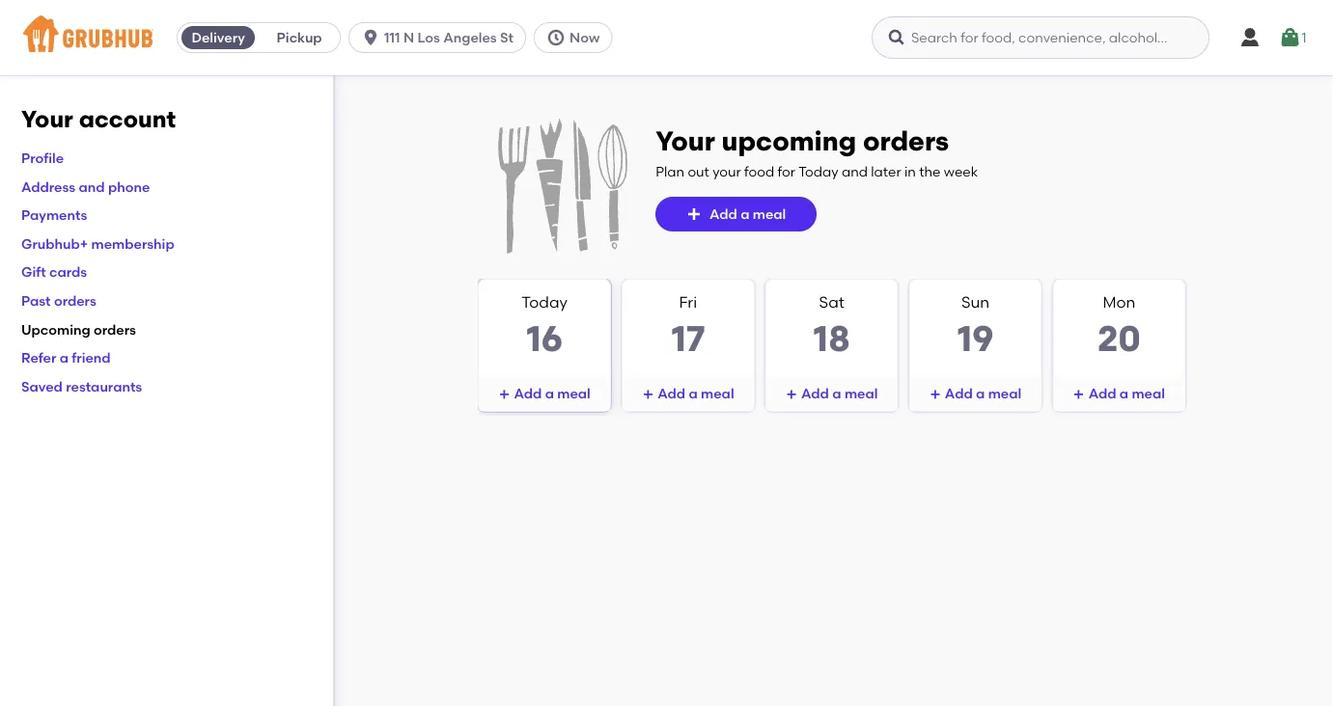 Task type: vqa. For each thing, say whether or not it's contained in the screenshot.
SUN 19
yes



Task type: describe. For each thing, give the bounding box(es) containing it.
add a meal button down the your
[[656, 197, 817, 232]]

add for 20
[[1089, 386, 1117, 402]]

add a meal for 16
[[514, 386, 591, 402]]

profile
[[21, 150, 64, 166]]

add for 17
[[658, 386, 686, 402]]

meal for 17
[[701, 386, 734, 402]]

meal for 18
[[845, 386, 878, 402]]

upcoming
[[21, 321, 90, 338]]

refer
[[21, 350, 56, 366]]

friend
[[72, 350, 111, 366]]

add a meal button for 18
[[766, 377, 898, 412]]

your account
[[21, 105, 176, 133]]

food
[[745, 163, 775, 180]]

saved
[[21, 378, 63, 395]]

meal down the food
[[753, 206, 786, 222]]

add a meal down the food
[[710, 206, 786, 222]]

a down the food
[[741, 206, 750, 222]]

add for 18
[[802, 386, 829, 402]]

add for 16
[[514, 386, 542, 402]]

svg image inside 111 n los angeles st button
[[361, 28, 381, 47]]

profile link
[[21, 150, 64, 166]]

payments link
[[21, 207, 87, 223]]

upcoming
[[722, 125, 857, 157]]

past
[[21, 293, 51, 309]]

week
[[944, 163, 978, 180]]

add a meal for 17
[[658, 386, 734, 402]]

svg image inside 1 button
[[1279, 26, 1302, 49]]

0 horizontal spatial today
[[522, 293, 568, 312]]

past orders link
[[21, 293, 96, 309]]

20
[[1098, 318, 1141, 361]]

the
[[919, 163, 941, 180]]

los
[[418, 29, 440, 46]]

angeles
[[443, 29, 497, 46]]

0 horizontal spatial and
[[79, 178, 105, 195]]

out
[[688, 163, 710, 180]]

phone
[[108, 178, 150, 195]]

gift cards link
[[21, 264, 87, 281]]

add a meal button for 17
[[623, 377, 754, 412]]

sun
[[962, 293, 990, 312]]

in
[[905, 163, 916, 180]]

a right refer at left
[[60, 350, 69, 366]]

plan
[[656, 163, 685, 180]]

address
[[21, 178, 75, 195]]

add a meal for 20
[[1089, 386, 1165, 402]]

grubhub+
[[21, 236, 88, 252]]

gift
[[21, 264, 46, 281]]

refer a friend link
[[21, 350, 111, 366]]

grubhub+ membership
[[21, 236, 174, 252]]

payments
[[21, 207, 87, 223]]

today inside your upcoming orders plan out your food for today and later in the week
[[799, 163, 839, 180]]

for
[[778, 163, 796, 180]]

orders for past orders
[[54, 293, 96, 309]]

meal for 19
[[988, 386, 1022, 402]]

orders inside your upcoming orders plan out your food for today and later in the week
[[863, 125, 949, 157]]

pickup button
[[259, 22, 340, 53]]

account
[[79, 105, 176, 133]]

today 16
[[522, 293, 568, 361]]

meal for 16
[[557, 386, 591, 402]]

1 button
[[1279, 20, 1307, 55]]

18
[[813, 318, 851, 361]]



Task type: locate. For each thing, give the bounding box(es) containing it.
0 vertical spatial today
[[799, 163, 839, 180]]

Search for food, convenience, alcohol... search field
[[872, 16, 1210, 59]]

17
[[672, 318, 705, 361]]

add a meal down 17
[[658, 386, 734, 402]]

orders up in
[[863, 125, 949, 157]]

0 horizontal spatial svg image
[[547, 28, 566, 47]]

add a meal button down 19
[[910, 377, 1041, 412]]

111 n los angeles st
[[384, 29, 514, 46]]

1
[[1302, 29, 1307, 46]]

membership
[[91, 236, 174, 252]]

meal down 18
[[845, 386, 878, 402]]

a for 17
[[689, 386, 698, 402]]

111 n los angeles st button
[[349, 22, 534, 53]]

and left 'later'
[[842, 163, 868, 180]]

your for upcoming
[[656, 125, 715, 157]]

gift cards
[[21, 264, 87, 281]]

0 vertical spatial svg image
[[547, 28, 566, 47]]

add a meal button down 17
[[623, 377, 754, 412]]

address and phone
[[21, 178, 150, 195]]

saved restaurants
[[21, 378, 142, 395]]

16
[[527, 318, 563, 361]]

meal down 16
[[557, 386, 591, 402]]

today right for
[[799, 163, 839, 180]]

mon
[[1103, 293, 1136, 312]]

fri 17
[[672, 293, 705, 361]]

add a meal button
[[656, 197, 817, 232], [479, 377, 610, 412], [623, 377, 754, 412], [766, 377, 898, 412], [910, 377, 1041, 412], [1054, 377, 1185, 412]]

a down 17
[[689, 386, 698, 402]]

add down 17
[[658, 386, 686, 402]]

and inside your upcoming orders plan out your food for today and later in the week
[[842, 163, 868, 180]]

add for 19
[[945, 386, 973, 402]]

add a meal button for 16
[[479, 377, 610, 412]]

add a meal button down 18
[[766, 377, 898, 412]]

address and phone link
[[21, 178, 150, 195]]

your up profile link
[[21, 105, 73, 133]]

a for 18
[[833, 386, 842, 402]]

mon 20
[[1098, 293, 1141, 361]]

sat
[[819, 293, 845, 312]]

a down 18
[[833, 386, 842, 402]]

svg image inside now button
[[547, 28, 566, 47]]

restaurants
[[66, 378, 142, 395]]

meal down 17
[[701, 386, 734, 402]]

add a meal
[[710, 206, 786, 222], [514, 386, 591, 402], [658, 386, 734, 402], [802, 386, 878, 402], [945, 386, 1022, 402], [1089, 386, 1165, 402]]

upcoming orders
[[21, 321, 136, 338]]

a down 20
[[1120, 386, 1129, 402]]

st
[[500, 29, 514, 46]]

your inside your upcoming orders plan out your food for today and later in the week
[[656, 125, 715, 157]]

meal
[[753, 206, 786, 222], [557, 386, 591, 402], [701, 386, 734, 402], [845, 386, 878, 402], [988, 386, 1022, 402], [1132, 386, 1165, 402]]

upcoming orders link
[[21, 321, 136, 338]]

1 vertical spatial orders
[[54, 293, 96, 309]]

past orders
[[21, 293, 96, 309]]

1 horizontal spatial today
[[799, 163, 839, 180]]

your
[[713, 163, 741, 180]]

orders for upcoming orders
[[94, 321, 136, 338]]

a
[[741, 206, 750, 222], [60, 350, 69, 366], [545, 386, 554, 402], [689, 386, 698, 402], [833, 386, 842, 402], [976, 386, 985, 402], [1120, 386, 1129, 402]]

19
[[958, 318, 994, 361]]

add down 16
[[514, 386, 542, 402]]

add a meal button down 16
[[479, 377, 610, 412]]

0 vertical spatial orders
[[863, 125, 949, 157]]

add a meal button down 20
[[1054, 377, 1185, 412]]

add a meal down 19
[[945, 386, 1022, 402]]

meal down 19
[[988, 386, 1022, 402]]

now button
[[534, 22, 620, 53]]

1 vertical spatial svg image
[[687, 207, 702, 222]]

add a meal button for 20
[[1054, 377, 1185, 412]]

add a meal button for 19
[[910, 377, 1041, 412]]

main navigation navigation
[[0, 0, 1333, 75]]

add down 20
[[1089, 386, 1117, 402]]

2 horizontal spatial svg image
[[930, 389, 941, 401]]

add a meal down 16
[[514, 386, 591, 402]]

your up out
[[656, 125, 715, 157]]

add
[[710, 206, 738, 222], [514, 386, 542, 402], [658, 386, 686, 402], [802, 386, 829, 402], [945, 386, 973, 402], [1089, 386, 1117, 402]]

today up 16
[[522, 293, 568, 312]]

2 vertical spatial orders
[[94, 321, 136, 338]]

cards
[[49, 264, 87, 281]]

grubhub+ membership link
[[21, 236, 174, 252]]

a for 16
[[545, 386, 554, 402]]

your
[[21, 105, 73, 133], [656, 125, 715, 157]]

svg image
[[1239, 26, 1262, 49], [1279, 26, 1302, 49], [361, 28, 381, 47], [887, 28, 907, 47], [499, 389, 510, 401], [642, 389, 654, 401], [786, 389, 798, 401], [1073, 389, 1085, 401]]

and left phone
[[79, 178, 105, 195]]

sun 19
[[958, 293, 994, 361]]

add a meal down 18
[[802, 386, 878, 402]]

0 horizontal spatial your
[[21, 105, 73, 133]]

your upcoming orders plan out your food for today and later in the week
[[656, 125, 978, 180]]

a down 16
[[545, 386, 554, 402]]

a for 20
[[1120, 386, 1129, 402]]

1 horizontal spatial and
[[842, 163, 868, 180]]

delivery
[[192, 29, 245, 46]]

add a meal down 20
[[1089, 386, 1165, 402]]

1 horizontal spatial svg image
[[687, 207, 702, 222]]

n
[[404, 29, 414, 46]]

orders up upcoming orders link at the left top of the page
[[54, 293, 96, 309]]

1 horizontal spatial your
[[656, 125, 715, 157]]

pickup
[[277, 29, 322, 46]]

today
[[799, 163, 839, 180], [522, 293, 568, 312]]

delivery button
[[178, 22, 259, 53]]

orders
[[863, 125, 949, 157], [54, 293, 96, 309], [94, 321, 136, 338]]

your for account
[[21, 105, 73, 133]]

later
[[871, 163, 901, 180]]

add down 18
[[802, 386, 829, 402]]

add down 19
[[945, 386, 973, 402]]

fri
[[679, 293, 697, 312]]

orders up the friend
[[94, 321, 136, 338]]

meal down 20
[[1132, 386, 1165, 402]]

saved restaurants link
[[21, 378, 142, 395]]

1 vertical spatial today
[[522, 293, 568, 312]]

and
[[842, 163, 868, 180], [79, 178, 105, 195]]

add a meal for 19
[[945, 386, 1022, 402]]

now
[[570, 29, 600, 46]]

add a meal for 18
[[802, 386, 878, 402]]

refer a friend
[[21, 350, 111, 366]]

add down the your
[[710, 206, 738, 222]]

sat 18
[[813, 293, 851, 361]]

2 vertical spatial svg image
[[930, 389, 941, 401]]

meal for 20
[[1132, 386, 1165, 402]]

a for 19
[[976, 386, 985, 402]]

svg image
[[547, 28, 566, 47], [687, 207, 702, 222], [930, 389, 941, 401]]

a down 19
[[976, 386, 985, 402]]

111
[[384, 29, 400, 46]]



